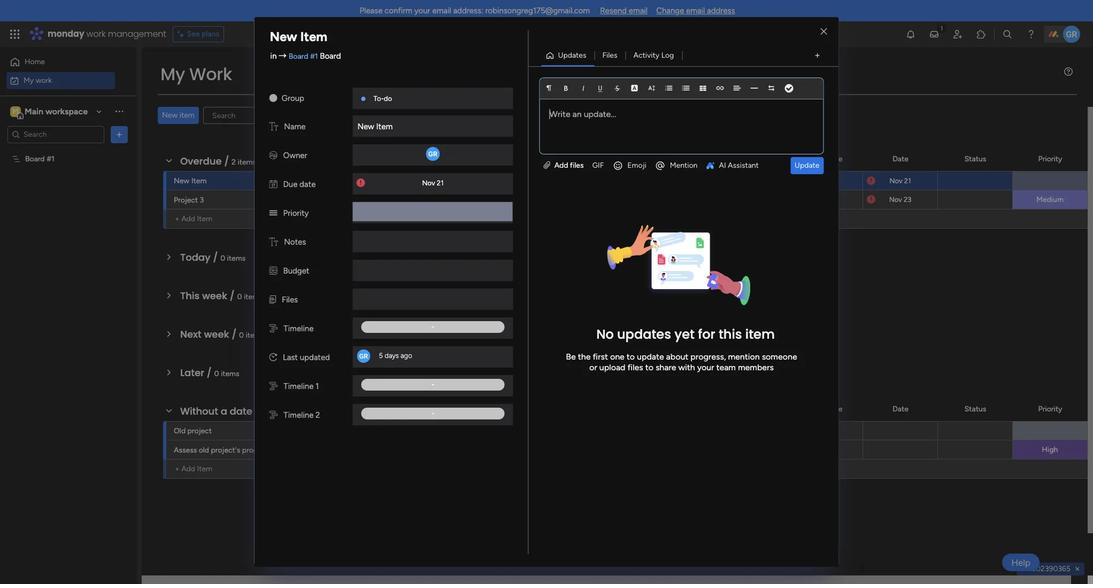Task type: vqa. For each thing, say whether or not it's contained in the screenshot.
Board #1 'List Box'
yes



Task type: describe. For each thing, give the bounding box(es) containing it.
1 + from the top
[[175, 215, 180, 224]]

help button
[[1003, 554, 1040, 572]]

/ up 'next week / 0 items'
[[230, 290, 235, 303]]

nov 21 for rightmost v2 overdue deadline image
[[890, 177, 912, 185]]

to-do
[[374, 95, 392, 103]]

timeline for timeline
[[284, 324, 314, 334]]

ai
[[719, 161, 727, 170]]

resend
[[601, 6, 627, 16]]

1 vertical spatial to
[[646, 363, 654, 373]]

dapulse text column image for name
[[269, 122, 278, 132]]

workspace
[[45, 106, 88, 116]]

this
[[719, 326, 743, 343]]

dapulse timeline column image for timeline
[[269, 324, 278, 334]]

2 people from the top
[[820, 405, 843, 414]]

assistant
[[728, 161, 759, 170]]

work for my
[[36, 76, 52, 85]]

home
[[25, 57, 45, 66]]

later / 0 items
[[180, 367, 240, 380]]

0 vertical spatial to
[[627, 352, 635, 362]]

to-
[[374, 95, 384, 103]]

mention
[[729, 352, 760, 362]]

0 inside this week / 0 items
[[237, 293, 242, 302]]

due date
[[283, 180, 316, 189]]

files inside be the first one to update about progress, mention someone or upload files to share with your team members
[[628, 363, 644, 373]]

updates
[[558, 51, 587, 60]]

old
[[199, 446, 209, 455]]

first
[[593, 352, 608, 362]]

2 inside the without a date / 2 items
[[262, 408, 267, 417]]

ai assistant button
[[702, 157, 764, 175]]

hide done items
[[327, 111, 382, 120]]

change email address
[[657, 6, 736, 16]]

updates button
[[542, 47, 595, 64]]

21 for rightmost v2 overdue deadline image
[[905, 177, 912, 185]]

mention button
[[651, 157, 702, 175]]

0 horizontal spatial v2 overdue deadline image
[[357, 178, 365, 188]]

change
[[657, 6, 685, 16]]

new up project
[[174, 177, 190, 186]]

gif button
[[588, 157, 609, 175]]

nov 23
[[890, 196, 912, 204]]

/ right today
[[213, 251, 218, 264]]

add inside no updates yet for this item dialog
[[555, 161, 569, 170]]

dapulse numbers column image
[[269, 267, 277, 276]]

resend email
[[601, 6, 648, 16]]

customize
[[404, 111, 440, 120]]

my for my work
[[24, 76, 34, 85]]

nov for leftmost v2 overdue deadline image
[[423, 179, 435, 187]]

files button
[[595, 47, 626, 64]]

the
[[578, 352, 591, 362]]

last updated
[[283, 353, 330, 363]]

0 vertical spatial new item
[[270, 29, 328, 44]]

2 date from the top
[[893, 405, 909, 414]]

medium
[[1037, 195, 1064, 204]]

Search in workspace field
[[22, 128, 89, 141]]

project 3
[[174, 196, 204, 205]]

21 for leftmost v2 overdue deadline image
[[437, 179, 444, 187]]

in → board #1 board
[[271, 51, 341, 61]]

select product image
[[10, 29, 20, 40]]

next
[[180, 328, 202, 341]]

yet
[[675, 326, 695, 343]]

home button
[[6, 54, 115, 71]]

strikethrough image
[[614, 85, 622, 92]]

members
[[738, 363, 774, 373]]

board right board #1 link
[[320, 51, 341, 61]]

v2 sun image
[[269, 94, 277, 103]]

workspace selection element
[[10, 105, 89, 119]]

link image
[[717, 85, 724, 92]]

new down hide done items
[[358, 122, 375, 132]]

text color image
[[631, 85, 639, 92]]

nov for v2 overdue deadline icon on the right top of the page
[[890, 196, 903, 204]]

v2 file column image
[[269, 295, 276, 305]]

activity log
[[634, 51, 674, 60]]

nov 21 for leftmost v2 overdue deadline image
[[423, 179, 444, 187]]

v2 overdue deadline image
[[868, 195, 876, 205]]

add files
[[553, 161, 584, 170]]

1 horizontal spatial group
[[741, 154, 762, 163]]

ai assistant
[[719, 161, 759, 170]]

0 vertical spatial priority
[[1039, 154, 1063, 163]]

bold image
[[563, 85, 570, 92]]

0 vertical spatial your
[[415, 6, 431, 16]]

table image
[[700, 85, 707, 92]]

gif
[[593, 161, 604, 170]]

v2 multiple person column image
[[269, 151, 277, 161]]

today
[[180, 251, 211, 264]]

apps image
[[977, 29, 987, 40]]

this
[[180, 290, 200, 303]]

/ right later
[[207, 367, 212, 380]]

items inside later / 0 items
[[221, 370, 240, 379]]

address:
[[454, 6, 484, 16]]

nov for rightmost v2 overdue deadline image
[[890, 177, 903, 185]]

add view image
[[816, 52, 820, 60]]

board #1 list box
[[0, 148, 136, 313]]

done
[[345, 111, 362, 120]]

dapulse timeline column image for timeline 1
[[269, 382, 278, 392]]

address
[[708, 6, 736, 16]]

management
[[108, 28, 166, 40]]

project
[[188, 427, 212, 436]]

do
[[384, 95, 392, 103]]

1
[[316, 382, 319, 392]]

activity
[[634, 51, 660, 60]]

timeline 1
[[284, 382, 319, 392]]

plans
[[202, 29, 219, 39]]

without a date / 2 items
[[180, 405, 287, 419]]

project
[[174, 196, 198, 205]]

2 + from the top
[[175, 465, 180, 474]]

assess old project's progress
[[174, 446, 272, 455]]

robinsongreg175@gmail.com
[[486, 6, 590, 16]]

2 vertical spatial priority
[[1039, 405, 1063, 414]]

for
[[698, 326, 716, 343]]

customize button
[[387, 107, 444, 124]]

items inside 'next week / 0 items'
[[246, 331, 264, 340]]

new up →
[[270, 29, 297, 44]]

close image
[[821, 28, 828, 36]]

/ right overdue
[[224, 155, 229, 168]]

updated
[[300, 353, 330, 363]]

item down to-do
[[377, 122, 393, 132]]

new item
[[162, 111, 195, 120]]

please confirm your email address: robinsongreg175@gmail.com
[[360, 6, 590, 16]]

1 status from the top
[[965, 154, 987, 163]]

1. numbers image
[[665, 85, 673, 92]]

main
[[25, 106, 43, 116]]

be the first one to update about progress, mention someone or upload files to share with your team members
[[566, 352, 798, 373]]

0 horizontal spatial files
[[570, 161, 584, 170]]

items down to-
[[364, 111, 382, 120]]

files inside files button
[[603, 51, 618, 60]]

confirm
[[385, 6, 413, 16]]

timeline 2
[[284, 411, 320, 421]]

today / 0 items
[[180, 251, 246, 264]]

→
[[279, 51, 287, 61]]

log
[[662, 51, 674, 60]]

1 email from the left
[[433, 6, 452, 16]]

resend email link
[[601, 6, 648, 16]]

later
[[180, 367, 204, 380]]

1 date from the top
[[893, 154, 909, 163]]

dapulse text column image for notes
[[269, 238, 278, 247]]

23
[[904, 196, 912, 204]]

my work
[[161, 62, 232, 86]]

#1 inside 'in → board #1 board'
[[310, 52, 318, 61]]

1 image
[[938, 22, 947, 34]]

be
[[566, 352, 576, 362]]

date inside no updates yet for this item dialog
[[300, 180, 316, 189]]

days
[[385, 352, 399, 360]]

dapulse attachment image
[[544, 161, 551, 170]]

emoji button
[[609, 157, 651, 175]]



Task type: locate. For each thing, give the bounding box(es) containing it.
help
[[1012, 558, 1031, 569]]

2 inside overdue / 2 items
[[232, 158, 236, 167]]

inbox image
[[930, 29, 940, 40]]

dapulse timeline column image left timeline 1
[[269, 382, 278, 392]]

item down my work
[[180, 111, 195, 120]]

items left the v2 file column image
[[244, 293, 263, 302]]

email for change email address
[[687, 6, 706, 16]]

1 horizontal spatial files
[[603, 51, 618, 60]]

main workspace
[[25, 106, 88, 116]]

item
[[180, 111, 195, 120], [746, 326, 775, 343]]

next week / 0 items
[[180, 328, 264, 341]]

0 inside later / 0 items
[[214, 370, 219, 379]]

&bull; bullets image
[[683, 85, 690, 92]]

board inside list box
[[25, 154, 45, 163]]

this week / 0 items
[[180, 290, 263, 303]]

m
[[12, 107, 19, 116]]

id: 302390365 element
[[1017, 564, 1085, 576]]

id:
[[1022, 565, 1031, 574]]

status
[[965, 154, 987, 163], [965, 405, 987, 414]]

0 horizontal spatial to
[[627, 352, 635, 362]]

change email address link
[[657, 6, 736, 16]]

1 horizontal spatial item
[[746, 326, 775, 343]]

0 horizontal spatial 21
[[437, 179, 444, 187]]

+ down the assess
[[175, 465, 180, 474]]

2 vertical spatial timeline
[[284, 411, 314, 421]]

dapulse timeline column image
[[269, 411, 278, 421]]

see plans button
[[173, 26, 224, 42]]

help image
[[1026, 29, 1037, 40]]

emoji
[[628, 161, 647, 170]]

0 vertical spatial dapulse timeline column image
[[269, 324, 278, 334]]

share
[[656, 363, 677, 373]]

my work button
[[6, 72, 115, 89]]

/ left dapulse timeline column icon
[[255, 405, 260, 419]]

dapulse date column image
[[269, 180, 277, 189]]

items up this week / 0 items
[[227, 254, 246, 263]]

invite members image
[[953, 29, 964, 40]]

files left gif
[[570, 161, 584, 170]]

item inside dialog
[[746, 326, 775, 343]]

0 down this week / 0 items
[[239, 331, 244, 340]]

item up 3
[[191, 177, 207, 186]]

my left work
[[161, 62, 185, 86]]

0 horizontal spatial new item
[[174, 177, 207, 186]]

rtl ltr image
[[768, 85, 776, 92]]

0 right later
[[214, 370, 219, 379]]

timeline left 1
[[284, 382, 314, 392]]

nov 21 inside no updates yet for this item dialog
[[423, 179, 444, 187]]

0 vertical spatial status
[[965, 154, 987, 163]]

items inside overdue / 2 items
[[238, 158, 256, 167]]

item up 'in → board #1 board' in the left top of the page
[[301, 29, 328, 44]]

timeline up last updated
[[284, 324, 314, 334]]

timeline right dapulse timeline column icon
[[284, 411, 314, 421]]

new item up board #1 link
[[270, 29, 328, 44]]

0 horizontal spatial #1
[[47, 154, 54, 163]]

priority inside no updates yet for this item dialog
[[283, 209, 309, 218]]

items inside this week / 0 items
[[244, 293, 263, 302]]

format image
[[546, 85, 553, 92]]

1 timeline from the top
[[284, 324, 314, 334]]

1 vertical spatial your
[[698, 363, 715, 373]]

0 vertical spatial group
[[282, 94, 304, 103]]

1 vertical spatial new item
[[358, 122, 393, 132]]

0 vertical spatial +
[[175, 215, 180, 224]]

2 down 1
[[316, 411, 320, 421]]

1 horizontal spatial files
[[628, 363, 644, 373]]

board right →
[[289, 52, 309, 61]]

a
[[221, 405, 227, 419]]

1 horizontal spatial new item
[[270, 29, 328, 44]]

id: 302390365
[[1022, 565, 1071, 574]]

1 vertical spatial status
[[965, 405, 987, 414]]

1 people from the top
[[820, 154, 843, 163]]

2 vertical spatial new item
[[174, 177, 207, 186]]

see plans
[[187, 29, 219, 39]]

302390365
[[1033, 565, 1071, 574]]

item inside button
[[180, 111, 195, 120]]

size image
[[648, 85, 656, 92]]

2 + add item from the top
[[175, 465, 212, 474]]

new down my work
[[162, 111, 178, 120]]

week right "this"
[[202, 290, 227, 303]]

1 vertical spatial dapulse text column image
[[269, 238, 278, 247]]

update button
[[791, 157, 824, 175]]

team
[[717, 363, 736, 373]]

None search field
[[203, 107, 304, 124]]

work down home
[[36, 76, 52, 85]]

priority right v2 status icon on the top left of the page
[[283, 209, 309, 218]]

21 inside no updates yet for this item dialog
[[437, 179, 444, 187]]

items left v2 multiple person column icon
[[238, 158, 256, 167]]

1 dapulse timeline column image from the top
[[269, 324, 278, 334]]

item down 3
[[197, 215, 212, 224]]

dapulse text column image
[[269, 122, 278, 132], [269, 238, 278, 247]]

priority up medium
[[1039, 154, 1063, 163]]

2 dapulse timeline column image from the top
[[269, 382, 278, 392]]

add
[[555, 161, 569, 170], [182, 215, 195, 224], [182, 465, 195, 474]]

2 email from the left
[[629, 6, 648, 16]]

1 vertical spatial work
[[36, 76, 52, 85]]

0 vertical spatial + add item
[[175, 215, 212, 224]]

1 horizontal spatial work
[[86, 28, 106, 40]]

board down search in workspace field
[[25, 154, 45, 163]]

21
[[905, 177, 912, 185], [437, 179, 444, 187]]

priority up the high
[[1039, 405, 1063, 414]]

#1 inside board #1 list box
[[47, 154, 54, 163]]

due
[[283, 180, 298, 189]]

1 vertical spatial files
[[628, 363, 644, 373]]

new inside button
[[162, 111, 178, 120]]

1 horizontal spatial nov 21
[[890, 177, 912, 185]]

new item up project 3
[[174, 177, 207, 186]]

ai logo image
[[707, 162, 715, 170]]

last
[[283, 353, 298, 363]]

old
[[174, 427, 186, 436]]

or
[[590, 363, 598, 373]]

email
[[433, 6, 452, 16], [629, 6, 648, 16], [687, 6, 706, 16]]

dapulse timeline column image
[[269, 324, 278, 334], [269, 382, 278, 392]]

0 vertical spatial #1
[[310, 52, 318, 61]]

progress,
[[691, 352, 727, 362]]

new item down hide done items
[[358, 122, 393, 132]]

0 horizontal spatial item
[[180, 111, 195, 120]]

line image
[[751, 85, 759, 92]]

0 left the v2 file column image
[[237, 293, 242, 302]]

dapulse timeline column image up v2 pulse updated log image
[[269, 324, 278, 334]]

email right the "change"
[[687, 6, 706, 16]]

1 vertical spatial files
[[282, 295, 298, 305]]

date right the due
[[300, 180, 316, 189]]

work right monday
[[86, 28, 106, 40]]

work for monday
[[86, 28, 106, 40]]

1 vertical spatial people
[[820, 405, 843, 414]]

2 horizontal spatial new item
[[358, 122, 393, 132]]

your right confirm
[[415, 6, 431, 16]]

2 inside no updates yet for this item dialog
[[316, 411, 320, 421]]

Filter dashboard by text search field
[[203, 107, 304, 124]]

notes
[[284, 238, 306, 247]]

#1 right →
[[310, 52, 318, 61]]

1 horizontal spatial 2
[[262, 408, 267, 417]]

checklist image
[[785, 85, 794, 93]]

ago
[[401, 352, 412, 360]]

1 vertical spatial +
[[175, 465, 180, 474]]

files down update
[[628, 363, 644, 373]]

assess
[[174, 446, 197, 455]]

dapulse text column image left name
[[269, 122, 278, 132]]

to right one
[[627, 352, 635, 362]]

align image
[[734, 85, 741, 92]]

files right the v2 file column image
[[282, 295, 298, 305]]

to
[[627, 352, 635, 362], [646, 363, 654, 373]]

progress
[[242, 446, 272, 455]]

1 dapulse text column image from the top
[[269, 122, 278, 132]]

2 horizontal spatial 2
[[316, 411, 320, 421]]

with
[[679, 363, 696, 373]]

1 horizontal spatial 21
[[905, 177, 912, 185]]

week right next
[[204, 328, 229, 341]]

board left mention
[[637, 154, 657, 163]]

2 status from the top
[[965, 405, 987, 414]]

priority
[[1039, 154, 1063, 163], [283, 209, 309, 218], [1039, 405, 1063, 414]]

0 inside 'next week / 0 items'
[[239, 331, 244, 340]]

0 vertical spatial timeline
[[284, 324, 314, 334]]

greg robinson image
[[1064, 26, 1081, 43]]

1 horizontal spatial to
[[646, 363, 654, 373]]

owner
[[283, 151, 307, 161]]

2 right overdue
[[232, 158, 236, 167]]

remove image
[[1074, 566, 1083, 574]]

overdue
[[180, 155, 222, 168]]

0 horizontal spatial your
[[415, 6, 431, 16]]

1 vertical spatial group
[[741, 154, 762, 163]]

date right a
[[230, 405, 252, 419]]

0 vertical spatial files
[[603, 51, 618, 60]]

v2 status image
[[269, 209, 277, 218]]

5 days ago
[[379, 352, 412, 360]]

group right ai
[[741, 154, 762, 163]]

1 vertical spatial + add item
[[175, 465, 212, 474]]

0 vertical spatial files
[[570, 161, 584, 170]]

work
[[189, 62, 232, 86]]

week for next
[[204, 328, 229, 341]]

new
[[270, 29, 297, 44], [162, 111, 178, 120], [358, 122, 375, 132], [174, 177, 190, 186]]

0 vertical spatial item
[[180, 111, 195, 120]]

group inside no updates yet for this item dialog
[[282, 94, 304, 103]]

0 horizontal spatial date
[[230, 405, 252, 419]]

1 vertical spatial date
[[230, 405, 252, 419]]

timeline for timeline 2
[[284, 411, 314, 421]]

item down old
[[197, 465, 212, 474]]

name
[[284, 122, 306, 132]]

add down the assess
[[182, 465, 195, 474]]

+
[[175, 215, 180, 224], [175, 465, 180, 474]]

1 vertical spatial priority
[[283, 209, 309, 218]]

1 vertical spatial dapulse timeline column image
[[269, 382, 278, 392]]

3 timeline from the top
[[284, 411, 314, 421]]

notifications image
[[906, 29, 917, 40]]

0 horizontal spatial email
[[433, 6, 452, 16]]

no updates yet for this item
[[597, 326, 775, 343]]

files
[[603, 51, 618, 60], [282, 295, 298, 305]]

email left address:
[[433, 6, 452, 16]]

update
[[795, 161, 820, 170]]

one
[[611, 352, 625, 362]]

nov 21
[[890, 177, 912, 185], [423, 179, 444, 187]]

1 vertical spatial item
[[746, 326, 775, 343]]

budget
[[283, 267, 310, 276]]

items inside the without a date / 2 items
[[268, 408, 287, 417]]

1 vertical spatial week
[[204, 328, 229, 341]]

items inside today / 0 items
[[227, 254, 246, 263]]

0 vertical spatial people
[[820, 154, 843, 163]]

+ add item down project 3
[[175, 215, 212, 224]]

0 horizontal spatial group
[[282, 94, 304, 103]]

0 inside today / 0 items
[[221, 254, 225, 263]]

monday work management
[[48, 28, 166, 40]]

0 vertical spatial date
[[893, 154, 909, 163]]

group right v2 sun "image"
[[282, 94, 304, 103]]

1 horizontal spatial #1
[[310, 52, 318, 61]]

0 horizontal spatial work
[[36, 76, 52, 85]]

mention
[[670, 161, 698, 170]]

3
[[200, 196, 204, 205]]

to down update
[[646, 363, 654, 373]]

your inside be the first one to update about progress, mention someone or upload files to share with your team members
[[698, 363, 715, 373]]

v2 overdue deadline image
[[868, 176, 876, 186], [357, 178, 365, 188]]

update
[[637, 352, 665, 362]]

timeline for timeline 1
[[284, 382, 314, 392]]

dapulse text column image left notes
[[269, 238, 278, 247]]

nov inside no updates yet for this item dialog
[[423, 179, 435, 187]]

items down timeline 1
[[268, 408, 287, 417]]

add down project 3
[[182, 215, 195, 224]]

0 vertical spatial week
[[202, 290, 227, 303]]

no updates yet for this item dialog
[[0, 0, 1094, 585]]

updates
[[618, 326, 672, 343]]

1 horizontal spatial date
[[300, 180, 316, 189]]

2 dapulse text column image from the top
[[269, 238, 278, 247]]

email for resend email
[[629, 6, 648, 16]]

week for this
[[202, 290, 227, 303]]

1 vertical spatial date
[[893, 405, 909, 414]]

0 right today
[[221, 254, 225, 263]]

my inside button
[[24, 76, 34, 85]]

my for my work
[[161, 62, 185, 86]]

board #1 link
[[289, 52, 318, 61]]

2
[[232, 158, 236, 167], [262, 408, 267, 417], [316, 411, 320, 421]]

0 vertical spatial date
[[300, 180, 316, 189]]

items
[[364, 111, 382, 120], [238, 158, 256, 167], [227, 254, 246, 263], [244, 293, 263, 302], [246, 331, 264, 340], [221, 370, 240, 379], [268, 408, 287, 417]]

search everything image
[[1003, 29, 1014, 40]]

in
[[271, 51, 277, 61]]

your down progress,
[[698, 363, 715, 373]]

+ down project
[[175, 215, 180, 224]]

2 left dapulse timeline column icon
[[262, 408, 267, 417]]

1 vertical spatial timeline
[[284, 382, 314, 392]]

work inside button
[[36, 76, 52, 85]]

new item button
[[158, 107, 199, 124]]

v2 pulse updated log image
[[269, 353, 277, 363]]

1 horizontal spatial your
[[698, 363, 715, 373]]

item up mention
[[746, 326, 775, 343]]

my down home
[[24, 76, 34, 85]]

workspace image
[[10, 106, 21, 117]]

0 horizontal spatial my
[[24, 76, 34, 85]]

1 horizontal spatial v2 overdue deadline image
[[868, 176, 876, 186]]

/ down this week / 0 items
[[232, 328, 237, 341]]

monday
[[48, 28, 84, 40]]

option
[[0, 149, 136, 151]]

hide
[[327, 111, 343, 120]]

email right resend
[[629, 6, 648, 16]]

0 horizontal spatial 2
[[232, 158, 236, 167]]

add right "dapulse attachment" image
[[555, 161, 569, 170]]

1 horizontal spatial email
[[629, 6, 648, 16]]

+ add item down the assess
[[175, 465, 212, 474]]

0 vertical spatial add
[[555, 161, 569, 170]]

old project
[[174, 427, 212, 436]]

1 vertical spatial add
[[182, 215, 195, 224]]

#1 down search in workspace field
[[47, 154, 54, 163]]

upload
[[600, 363, 626, 373]]

items down this week / 0 items
[[246, 331, 264, 340]]

board inside 'in → board #1 board'
[[289, 52, 309, 61]]

2 vertical spatial add
[[182, 465, 195, 474]]

1 + add item from the top
[[175, 215, 212, 224]]

activity log button
[[626, 47, 682, 64]]

1 vertical spatial #1
[[47, 154, 54, 163]]

0 vertical spatial work
[[86, 28, 106, 40]]

3 email from the left
[[687, 6, 706, 16]]

items up the without a date / 2 items at the left of page
[[221, 370, 240, 379]]

0 horizontal spatial nov 21
[[423, 179, 444, 187]]

5
[[379, 352, 383, 360]]

2 timeline from the top
[[284, 382, 314, 392]]

0 horizontal spatial files
[[282, 295, 298, 305]]

italic image
[[580, 85, 587, 92]]

underline image
[[597, 85, 604, 92]]

0 vertical spatial dapulse text column image
[[269, 122, 278, 132]]

2 horizontal spatial email
[[687, 6, 706, 16]]

1 horizontal spatial my
[[161, 62, 185, 86]]

please
[[360, 6, 383, 16]]

files up "strikethrough" image
[[603, 51, 618, 60]]



